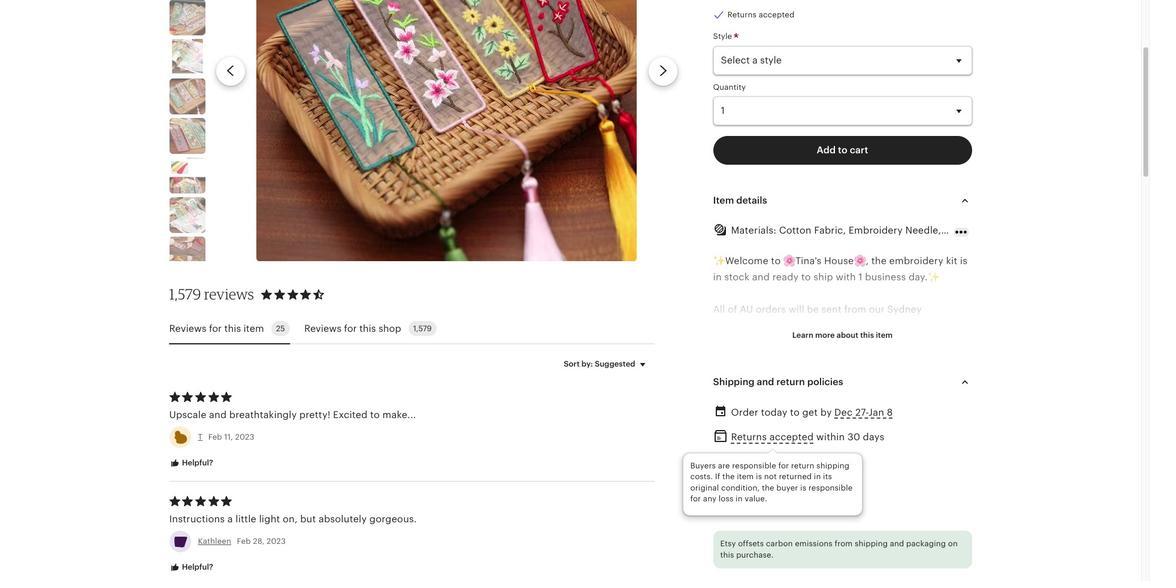 Task type: describe. For each thing, give the bounding box(es) containing it.
1,579 for 1,579
[[413, 324, 432, 333]]

8
[[887, 407, 893, 418]]

4 - from the top
[[713, 516, 717, 527]]

returned
[[779, 472, 812, 481]]

policies
[[807, 376, 843, 388]]

detail
[[823, 548, 849, 560]]

hoop
[[816, 467, 840, 478]]

helpful? button for instructions
[[160, 557, 222, 579]]

packaging
[[906, 539, 946, 548]]

bookmark embroidery kits gift for friends beginner embroidery image 7 image
[[169, 118, 205, 154]]

❤️the kit will include a detail english instruction with stitch guide.
[[713, 548, 962, 576]]

- 1 plastic embroidery hoop - 1 illustrated linen fabrics - 2 embroidery needle - 1 sets embroidery cotton threads
[[713, 467, 876, 527]]

embroidery inside - 1 plastic embroidery hoop - 1 illustrated linen fabrics - 2 embroidery needle - 1 sets embroidery cotton threads
[[759, 467, 813, 478]]

is inside ✨welcome to 🌸tina's house🌸, the embroidery kit is in stock and ready to ship with 1 business day.✨
[[960, 255, 968, 266]]

cost
[[731, 456, 753, 467]]

with inside ✨welcome to 🌸tina's house🌸, the embroidery kit is in stock and ready to ship with 1 business day.✨
[[836, 271, 856, 283]]

sort by: suggested button
[[555, 352, 659, 377]]

all of au orders will be sent from our sydney warehouse.
[[713, 304, 922, 332]]

upscale
[[169, 409, 206, 420]]

quantity
[[713, 82, 746, 91]]

2 vertical spatial of
[[910, 369, 919, 380]]

etsy
[[720, 539, 736, 548]]

us.
[[841, 353, 857, 364]]

it
[[815, 385, 821, 397]]

28,
[[253, 537, 264, 546]]

returns inside button
[[731, 431, 767, 443]]

for left shop
[[344, 323, 357, 334]]

sort by: suggested
[[564, 360, 635, 369]]

of inside all of au orders will be sent from our sydney warehouse.
[[728, 304, 737, 315]]

loss
[[719, 494, 734, 503]]

by:
[[582, 360, 593, 369]]

warehouse.
[[713, 320, 767, 332]]

【the
[[713, 434, 740, 446]]

sets
[[726, 516, 746, 527]]

to down 🌸tina's
[[801, 271, 811, 283]]

helpful? button for upscale
[[160, 452, 222, 474]]

in left its
[[814, 472, 821, 481]]

sort
[[564, 360, 580, 369]]

t
[[198, 433, 203, 441]]

item details button
[[702, 186, 983, 215]]

days
[[863, 431, 885, 443]]

tab list containing reviews for this item
[[169, 314, 654, 345]]

bookmark embroidery kits gift for friends beginner embroidery image 4 image
[[169, 0, 205, 35]]

order today to get by dec 27-jan 8
[[731, 407, 893, 418]]

shop
[[379, 323, 401, 334]]

1 down ships
[[719, 516, 723, 527]]

kit for will
[[745, 548, 756, 560]]

but
[[300, 514, 316, 525]]

sent inside we also have warehouse in us. most of us orders will be sent from ca by usps. if some kits out of stock in us, then we will send it from australia.
[[728, 369, 748, 380]]

offsets
[[738, 539, 764, 548]]

this left shop
[[359, 323, 376, 334]]

return inside shipping and return policies dropdown button
[[777, 376, 805, 388]]

then
[[732, 385, 753, 397]]

plastic
[[726, 467, 756, 478]]

buyers
[[690, 461, 716, 470]]

australia.
[[849, 385, 892, 397]]

get
[[802, 407, 818, 418]]

reviews for this item
[[169, 323, 264, 334]]

2
[[719, 499, 725, 511]]

bookmark embroidery kits gift for friends beginner embroidery image 9 image
[[169, 197, 205, 233]]

also
[[730, 353, 749, 364]]

dec
[[835, 407, 853, 418]]

fabrics
[[804, 483, 836, 495]]

✨welcome to 🌸tina's house🌸, the embroidery kit is in stock and ready to ship with 1 business day.✨
[[713, 255, 968, 283]]

kit for includes】:
[[743, 434, 754, 446]]

25
[[276, 324, 285, 333]]

includes】:
[[757, 434, 809, 446]]

1,579 reviews
[[169, 285, 254, 303]]

2 vertical spatial is
[[800, 483, 806, 492]]

with inside ❤️the kit will include a detail english instruction with stitch guide.
[[942, 548, 962, 560]]

if inside we also have warehouse in us. most of us orders will be sent from ca by usps. if some kits out of stock in us, then we will send it from australia.
[[836, 369, 842, 380]]

3 - from the top
[[713, 499, 717, 511]]

any
[[703, 494, 717, 503]]

its
[[823, 472, 832, 481]]

1 inside ✨welcome to 🌸tina's house🌸, the embroidery kit is in stock and ready to ship with 1 business day.✨
[[859, 271, 863, 283]]

1 - from the top
[[713, 467, 717, 478]]

0 horizontal spatial is
[[756, 472, 762, 481]]

if inside buyers are responsible for return shipping costs. if the item is not returned in its original condition, the buyer is responsible for any loss in value.
[[715, 472, 720, 481]]

11,
[[224, 433, 233, 441]]

include
[[778, 548, 812, 560]]

item inside dropdown button
[[876, 331, 893, 340]]

will inside ❤️the kit will include a detail english instruction with stitch guide.
[[759, 548, 775, 560]]

bookmark embroidery kits gift for friends beginner embroidery image 10 image
[[169, 237, 205, 273]]

make...
[[382, 409, 416, 420]]

ready
[[772, 271, 799, 283]]

english
[[852, 548, 886, 560]]

little
[[236, 514, 256, 525]]

day.✨
[[909, 271, 940, 283]]

0 vertical spatial embroidery
[[727, 499, 781, 511]]

in down condition,
[[736, 494, 743, 503]]

usps.
[[805, 369, 833, 380]]

instructions
[[169, 514, 225, 525]]

item inside buyers are responsible for return shipping costs. if the item is not returned in its original condition, the buyer is responsible for any loss in value.
[[737, 472, 754, 481]]

accepted inside button
[[770, 431, 814, 443]]

to left make... on the left of page
[[370, 409, 380, 420]]

1 vertical spatial of
[[885, 353, 894, 364]]

1 vertical spatial returns accepted
[[731, 431, 814, 443]]

au
[[740, 304, 753, 315]]

from inside all of au orders will be sent from our sydney warehouse.
[[844, 304, 866, 315]]

have
[[752, 353, 774, 364]]

2023 for little
[[267, 537, 286, 546]]

cost to ship: $ 6.89
[[731, 456, 820, 467]]

0 horizontal spatial item
[[244, 323, 264, 334]]

learn
[[792, 331, 813, 340]]

2 vertical spatial the
[[762, 483, 774, 492]]

learn more about this item
[[792, 331, 893, 340]]

1 horizontal spatial by
[[820, 407, 832, 418]]

from right it
[[824, 385, 846, 397]]

threads
[[841, 516, 876, 527]]

reviews for reviews for this item
[[169, 323, 206, 334]]

dec 27-jan 8 button
[[835, 404, 893, 421]]

send
[[790, 385, 812, 397]]

from up sets
[[736, 506, 754, 515]]

cart
[[850, 144, 868, 156]]

sent inside all of au orders will be sent from our sydney warehouse.
[[822, 304, 842, 315]]

1 vertical spatial the
[[722, 472, 735, 481]]

are
[[718, 461, 730, 470]]

buyers are responsible for return shipping costs. if the item is not returned in its original condition, the buyer is responsible for any loss in value. tooltip
[[683, 450, 862, 516]]

will right us
[[945, 353, 961, 364]]

for left $
[[778, 461, 789, 470]]

and inside ✨welcome to 🌸tina's house🌸, the embroidery kit is in stock and ready to ship with 1 business day.✨
[[752, 271, 770, 283]]

this inside etsy offsets carbon emissions from shipping and packaging on this purchase.
[[720, 551, 734, 560]]

item
[[713, 194, 734, 206]]

add to cart button
[[713, 136, 972, 165]]

bookmark embroidery kits gift for friends beginner embroidery image 1 image
[[256, 0, 637, 261]]

sydney
[[887, 304, 922, 315]]

on,
[[283, 514, 298, 525]]

we
[[755, 385, 769, 397]]

to right cost
[[755, 456, 765, 467]]

condition,
[[721, 483, 760, 492]]



Task type: vqa. For each thing, say whether or not it's contained in the screenshot.
20+
no



Task type: locate. For each thing, give the bounding box(es) containing it.
of left us
[[885, 353, 894, 364]]

orders inside we also have warehouse in us. most of us orders will be sent from ca by usps. if some kits out of stock in us, then we will send it from australia.
[[913, 353, 943, 364]]

is
[[960, 255, 968, 266], [756, 472, 762, 481], [800, 483, 806, 492]]

0 vertical spatial helpful?
[[180, 458, 213, 467]]

bookmark embroidery kits gift for friends beginner embroidery image 8 image
[[169, 158, 205, 194]]

and inside dropdown button
[[757, 376, 774, 388]]

within 30 days
[[814, 431, 885, 443]]

shipping for return
[[817, 461, 850, 470]]

0 horizontal spatial a
[[228, 514, 233, 525]]

details
[[736, 194, 767, 206]]

kathleen
[[198, 537, 231, 546]]

by right ca
[[791, 369, 803, 380]]

reviews for this shop
[[304, 323, 401, 334]]

1 horizontal spatial shipping
[[855, 539, 888, 548]]

from up detail
[[835, 539, 853, 548]]

will down carbon
[[759, 548, 775, 560]]

0 horizontal spatial sent
[[728, 369, 748, 380]]

helpful?
[[180, 458, 213, 467], [180, 563, 213, 572]]

-
[[713, 467, 717, 478], [713, 483, 717, 495], [713, 499, 717, 511], [713, 516, 717, 527]]

0 vertical spatial 2023
[[235, 433, 254, 441]]

1 right buyers
[[719, 467, 723, 478]]

1 vertical spatial orders
[[913, 353, 943, 364]]

learn more about this item button
[[783, 325, 902, 346]]

shipping inside buyers are responsible for return shipping costs. if the item is not returned in its original condition, the buyer is responsible for any loss in value.
[[817, 461, 850, 470]]

1 down house🌸,
[[859, 271, 863, 283]]

0 horizontal spatial the
[[722, 472, 735, 481]]

a
[[228, 514, 233, 525], [815, 548, 820, 560]]

0 vertical spatial a
[[228, 514, 233, 525]]

1 vertical spatial a
[[815, 548, 820, 560]]

guide.
[[742, 565, 772, 576]]

t feb 11, 2023
[[198, 433, 254, 441]]

with down house🌸,
[[836, 271, 856, 283]]

stock inside we also have warehouse in us. most of us orders will be sent from ca by usps. if some kits out of stock in us, then we will send it from australia.
[[922, 369, 947, 380]]

1 horizontal spatial item
[[737, 472, 754, 481]]

1 vertical spatial stock
[[922, 369, 947, 380]]

within
[[816, 431, 845, 443]]

jan
[[869, 407, 884, 418]]

1 horizontal spatial sent
[[822, 304, 842, 315]]

2023 right 11,
[[235, 433, 254, 441]]

1 vertical spatial responsible
[[809, 483, 853, 492]]

1 horizontal spatial stock
[[922, 369, 947, 380]]

by right get
[[820, 407, 832, 418]]

for down original on the right bottom of page
[[690, 494, 701, 503]]

1 horizontal spatial orders
[[913, 353, 943, 364]]

0 vertical spatial is
[[960, 255, 968, 266]]

0 horizontal spatial be
[[713, 369, 725, 380]]

upscale and breathtakingly pretty!  excited to make...
[[169, 409, 416, 420]]

to
[[838, 144, 848, 156], [771, 255, 781, 266], [801, 271, 811, 283], [790, 407, 800, 418], [370, 409, 380, 420], [755, 456, 765, 467]]

sent down also
[[728, 369, 748, 380]]

0 horizontal spatial responsible
[[732, 461, 776, 470]]

to left cart on the top right of page
[[838, 144, 848, 156]]

1 vertical spatial accepted
[[770, 431, 814, 443]]

responsible up not
[[732, 461, 776, 470]]

ships from australia
[[713, 506, 789, 515]]

0 horizontal spatial shipping
[[817, 461, 850, 470]]

embroidery
[[889, 255, 943, 266], [759, 467, 813, 478]]

of right out
[[910, 369, 919, 380]]

purchase.
[[736, 551, 774, 560]]

bookmark embroidery kits gift for friends beginner embroidery image 6 image
[[169, 79, 205, 115]]

- left the 2 at the right of page
[[713, 499, 717, 511]]

most
[[859, 353, 882, 364]]

item down our at right bottom
[[876, 331, 893, 340]]

australia
[[756, 506, 789, 515]]

0 vertical spatial sent
[[822, 304, 842, 315]]

of right all
[[728, 304, 737, 315]]

sent
[[822, 304, 842, 315], [728, 369, 748, 380]]

to up ready
[[771, 255, 781, 266]]

0 vertical spatial with
[[836, 271, 856, 283]]

light
[[259, 514, 280, 525]]

the inside ✨welcome to 🌸tina's house🌸, the embroidery kit is in stock and ready to ship with 1 business day.✨
[[871, 255, 887, 266]]

will down ca
[[771, 385, 787, 397]]

1 vertical spatial 1,579
[[413, 324, 432, 333]]

1 vertical spatial if
[[715, 472, 720, 481]]

returns down order
[[731, 431, 767, 443]]

a down emissions on the bottom of the page
[[815, 548, 820, 560]]

feb for a
[[237, 537, 251, 546]]

2 vertical spatial kit
[[745, 548, 756, 560]]

shipping inside etsy offsets carbon emissions from shipping and packaging on this purchase.
[[855, 539, 888, 548]]

stock down ✨welcome
[[724, 271, 750, 283]]

buyers are responsible for return shipping costs. if the item is not returned in its original condition, the buyer is responsible for any loss in value.
[[690, 461, 853, 503]]

embroidery up the buyer
[[759, 467, 813, 478]]

returns up style
[[728, 10, 757, 19]]

0 horizontal spatial 1,579
[[169, 285, 201, 303]]

0 vertical spatial kit
[[946, 255, 958, 266]]

not
[[764, 472, 777, 481]]

0 vertical spatial responsible
[[732, 461, 776, 470]]

return down the warehouse
[[777, 376, 805, 388]]

1 vertical spatial by
[[820, 407, 832, 418]]

shipping up english
[[855, 539, 888, 548]]

by inside we also have warehouse in us. most of us orders will be sent from ca by usps. if some kits out of stock in us, then we will send it from australia.
[[791, 369, 803, 380]]

2023 right 28,
[[267, 537, 286, 546]]

from up we
[[750, 369, 772, 380]]

1 vertical spatial helpful? button
[[160, 557, 222, 579]]

- down ships
[[713, 516, 717, 527]]

the up business
[[871, 255, 887, 266]]

in
[[713, 271, 722, 283], [830, 353, 838, 364], [950, 369, 959, 380], [814, 472, 821, 481], [736, 494, 743, 503]]

responsible down its
[[809, 483, 853, 492]]

2 horizontal spatial is
[[960, 255, 968, 266]]

excited
[[333, 409, 368, 420]]

1 horizontal spatial responsible
[[809, 483, 853, 492]]

0 vertical spatial shipping
[[817, 461, 850, 470]]

this
[[224, 323, 241, 334], [359, 323, 376, 334], [860, 331, 874, 340], [720, 551, 734, 560]]

shipping for from
[[855, 539, 888, 548]]

0 horizontal spatial if
[[715, 472, 720, 481]]

0 vertical spatial 1,579
[[169, 285, 201, 303]]

will inside all of au orders will be sent from our sydney warehouse.
[[789, 304, 804, 315]]

helpful? button down t link
[[160, 452, 222, 474]]

emissions
[[795, 539, 833, 548]]

add to cart
[[817, 144, 868, 156]]

kit inside ✨welcome to 🌸tina's house🌸, the embroidery kit is in stock and ready to ship with 1 business day.✨
[[946, 255, 958, 266]]

ship
[[814, 271, 833, 283]]

absolutely
[[319, 514, 367, 525]]

2 horizontal spatial the
[[871, 255, 887, 266]]

0 vertical spatial stock
[[724, 271, 750, 283]]

2 horizontal spatial of
[[910, 369, 919, 380]]

suggested
[[595, 360, 635, 369]]

from left our at right bottom
[[844, 304, 866, 315]]

kit inside ❤️the kit will include a detail english instruction with stitch guide.
[[745, 548, 756, 560]]

0 vertical spatial helpful? button
[[160, 452, 222, 474]]

1,579 down bookmark embroidery kits gift for friends beginner embroidery image 10 on the left top of page
[[169, 285, 201, 303]]

1 horizontal spatial be
[[807, 304, 819, 315]]

1 vertical spatial feb
[[237, 537, 251, 546]]

1 vertical spatial sent
[[728, 369, 748, 380]]

more
[[815, 331, 835, 340]]

embroidery inside ✨welcome to 🌸tina's house🌸, the embroidery kit is in stock and ready to ship with 1 business day.✨
[[889, 255, 943, 266]]

item details
[[713, 194, 767, 206]]

for down "1,579 reviews"
[[209, 323, 222, 334]]

helpful? down t link
[[180, 458, 213, 467]]

the down not
[[762, 483, 774, 492]]

0 horizontal spatial reviews
[[169, 323, 206, 334]]

0 vertical spatial feb
[[208, 433, 222, 441]]

$
[[793, 456, 799, 467]]

kathleen link
[[198, 537, 231, 546]]

1 horizontal spatial of
[[885, 353, 894, 364]]

tab list
[[169, 314, 654, 345]]

carbon
[[766, 539, 793, 548]]

in right out
[[950, 369, 959, 380]]

this down etsy
[[720, 551, 734, 560]]

0 horizontal spatial embroidery
[[759, 467, 813, 478]]

out
[[892, 369, 907, 380]]

1 reviews from the left
[[169, 323, 206, 334]]

from inside etsy offsets carbon emissions from shipping and packaging on this purchase.
[[835, 539, 853, 548]]

1 horizontal spatial if
[[836, 369, 842, 380]]

❤️the
[[713, 548, 742, 560]]

and left ready
[[752, 271, 770, 283]]

be up learn in the right bottom of the page
[[807, 304, 819, 315]]

style
[[713, 32, 734, 41]]

from
[[844, 304, 866, 315], [750, 369, 772, 380], [824, 385, 846, 397], [736, 506, 754, 515], [835, 539, 853, 548]]

helpful? down "kathleen" link
[[180, 563, 213, 572]]

stock right out
[[922, 369, 947, 380]]

be inside all of au orders will be sent from our sydney warehouse.
[[807, 304, 819, 315]]

helpful? for upscale
[[180, 458, 213, 467]]

this down reviews
[[224, 323, 241, 334]]

1 horizontal spatial 2023
[[267, 537, 286, 546]]

and left ca
[[757, 376, 774, 388]]

business
[[865, 271, 906, 283]]

27-
[[855, 407, 869, 418]]

ship:
[[768, 456, 790, 467]]

1 vertical spatial embroidery
[[749, 516, 803, 527]]

if down 'are'
[[715, 472, 720, 481]]

accepted
[[759, 10, 795, 19], [770, 431, 814, 443]]

orders right au
[[756, 304, 786, 315]]

pretty!
[[299, 409, 330, 420]]

embroidery down illustrated
[[727, 499, 781, 511]]

our
[[869, 304, 885, 315]]

shipping up its
[[817, 461, 850, 470]]

1 horizontal spatial with
[[942, 548, 962, 560]]

1 right any
[[719, 483, 723, 495]]

2 helpful? from the top
[[180, 563, 213, 572]]

reviews down "1,579 reviews"
[[169, 323, 206, 334]]

- left 'are'
[[713, 467, 717, 478]]

this inside learn more about this item dropdown button
[[860, 331, 874, 340]]

by
[[791, 369, 803, 380], [820, 407, 832, 418]]

1 horizontal spatial is
[[800, 483, 806, 492]]

1 horizontal spatial reviews
[[304, 323, 341, 334]]

2 - from the top
[[713, 483, 717, 495]]

0 vertical spatial orders
[[756, 304, 786, 315]]

0 horizontal spatial of
[[728, 304, 737, 315]]

feb left 28,
[[237, 537, 251, 546]]

us,
[[713, 385, 729, 397]]

feb left 11,
[[208, 433, 222, 441]]

0 vertical spatial returns accepted
[[728, 10, 795, 19]]

1 horizontal spatial a
[[815, 548, 820, 560]]

to left get
[[790, 407, 800, 418]]

t link
[[198, 433, 203, 441]]

1,579 right shop
[[413, 324, 432, 333]]

2 helpful? button from the top
[[160, 557, 222, 579]]

instructions a little light on, but absolutely gorgeous.
[[169, 514, 417, 525]]

return up returned
[[791, 461, 814, 470]]

0 horizontal spatial with
[[836, 271, 856, 283]]

1 helpful? button from the top
[[160, 452, 222, 474]]

1 horizontal spatial feb
[[237, 537, 251, 546]]

a left little
[[228, 514, 233, 525]]

us
[[897, 353, 910, 364]]

this right about
[[860, 331, 874, 340]]

returns
[[728, 10, 757, 19], [731, 431, 767, 443]]

✨welcome
[[713, 255, 769, 266]]

shipping and return policies
[[713, 376, 843, 388]]

return inside buyers are responsible for return shipping costs. if the item is not returned in its original condition, the buyer is responsible for any loss in value.
[[791, 461, 814, 470]]

some
[[845, 369, 870, 380]]

helpful? for instructions
[[180, 563, 213, 572]]

embroidery up day.✨
[[889, 255, 943, 266]]

1 vertical spatial be
[[713, 369, 725, 380]]

0 vertical spatial embroidery
[[889, 255, 943, 266]]

stock inside ✨welcome to 🌸tina's house🌸, the embroidery kit is in stock and ready to ship with 1 business day.✨
[[724, 271, 750, 283]]

shipping and return policies button
[[702, 368, 983, 397]]

feb for and
[[208, 433, 222, 441]]

returns accepted up style
[[728, 10, 795, 19]]

a inside ❤️the kit will include a detail english instruction with stitch guide.
[[815, 548, 820, 560]]

and up instruction
[[890, 539, 904, 548]]

item left 25
[[244, 323, 264, 334]]

orders inside all of au orders will be sent from our sydney warehouse.
[[756, 304, 786, 315]]

0 vertical spatial if
[[836, 369, 842, 380]]

0 vertical spatial return
[[777, 376, 805, 388]]

illustrated
[[726, 483, 773, 495]]

0 vertical spatial returns
[[728, 10, 757, 19]]

0 horizontal spatial by
[[791, 369, 803, 380]]

1 vertical spatial is
[[756, 472, 762, 481]]

in inside ✨welcome to 🌸tina's house🌸, the embroidery kit is in stock and ready to ship with 1 business day.✨
[[713, 271, 722, 283]]

costs.
[[690, 472, 713, 481]]

sent up more
[[822, 304, 842, 315]]

if left some
[[836, 369, 842, 380]]

be inside we also have warehouse in us. most of us orders will be sent from ca by usps. if some kits out of stock in us, then we will send it from australia.
[[713, 369, 725, 380]]

- left 'loss'
[[713, 483, 717, 495]]

0 vertical spatial by
[[791, 369, 803, 380]]

bookmark embroidery kits gift for friends beginner embroidery image 5 image
[[169, 39, 205, 75]]

add
[[817, 144, 836, 156]]

0 vertical spatial be
[[807, 304, 819, 315]]

to inside button
[[838, 144, 848, 156]]

about
[[837, 331, 858, 340]]

0 horizontal spatial 2023
[[235, 433, 254, 441]]

0 vertical spatial the
[[871, 255, 887, 266]]

item up condition,
[[737, 472, 754, 481]]

0 vertical spatial accepted
[[759, 10, 795, 19]]

1,579 inside "tab list"
[[413, 324, 432, 333]]

the down 'are'
[[722, 472, 735, 481]]

the
[[871, 255, 887, 266], [722, 472, 735, 481], [762, 483, 774, 492]]

1 vertical spatial return
[[791, 461, 814, 470]]

0 horizontal spatial feb
[[208, 433, 222, 441]]

in down ✨welcome
[[713, 271, 722, 283]]

1,579 for 1,579 reviews
[[169, 285, 201, 303]]

for
[[209, 323, 222, 334], [344, 323, 357, 334], [778, 461, 789, 470], [690, 494, 701, 503]]

1 vertical spatial kit
[[743, 434, 754, 446]]

buyer
[[776, 483, 798, 492]]

warehouse
[[776, 353, 827, 364]]

with down on
[[942, 548, 962, 560]]

helpful? button down "kathleen" link
[[160, 557, 222, 579]]

returns accepted up cost to ship: $ 6.89
[[731, 431, 814, 443]]

in left us. on the bottom of page
[[830, 353, 838, 364]]

returns accepted button
[[731, 428, 814, 446]]

orders right us
[[913, 353, 943, 364]]

1 horizontal spatial the
[[762, 483, 774, 492]]

2 reviews from the left
[[304, 323, 341, 334]]

and up t feb 11, 2023
[[209, 409, 227, 420]]

1 horizontal spatial 1,579
[[413, 324, 432, 333]]

1,579
[[169, 285, 201, 303], [413, 324, 432, 333]]

1 vertical spatial with
[[942, 548, 962, 560]]

2 horizontal spatial item
[[876, 331, 893, 340]]

1 vertical spatial helpful?
[[180, 563, 213, 572]]

1 horizontal spatial embroidery
[[889, 255, 943, 266]]

2023 for breathtakingly
[[235, 433, 254, 441]]

0 horizontal spatial orders
[[756, 304, 786, 315]]

will up learn in the right bottom of the page
[[789, 304, 804, 315]]

1 vertical spatial embroidery
[[759, 467, 813, 478]]

1 vertical spatial shipping
[[855, 539, 888, 548]]

1 helpful? from the top
[[180, 458, 213, 467]]

house🌸,
[[824, 255, 869, 266]]

be down we
[[713, 369, 725, 380]]

embroidery down australia
[[749, 516, 803, 527]]

and inside etsy offsets carbon emissions from shipping and packaging on this purchase.
[[890, 539, 904, 548]]

1 vertical spatial returns
[[731, 431, 767, 443]]

0 horizontal spatial stock
[[724, 271, 750, 283]]

🌸tina's
[[783, 255, 822, 266]]

reviews for reviews for this shop
[[304, 323, 341, 334]]

reviews right 25
[[304, 323, 341, 334]]

reviews
[[169, 323, 206, 334], [304, 323, 341, 334]]

0 vertical spatial of
[[728, 304, 737, 315]]

instruction
[[888, 548, 939, 560]]

1 vertical spatial 2023
[[267, 537, 286, 546]]

we also have warehouse in us. most of us orders will be sent from ca by usps. if some kits out of stock in us, then we will send it from australia.
[[713, 353, 961, 397]]



